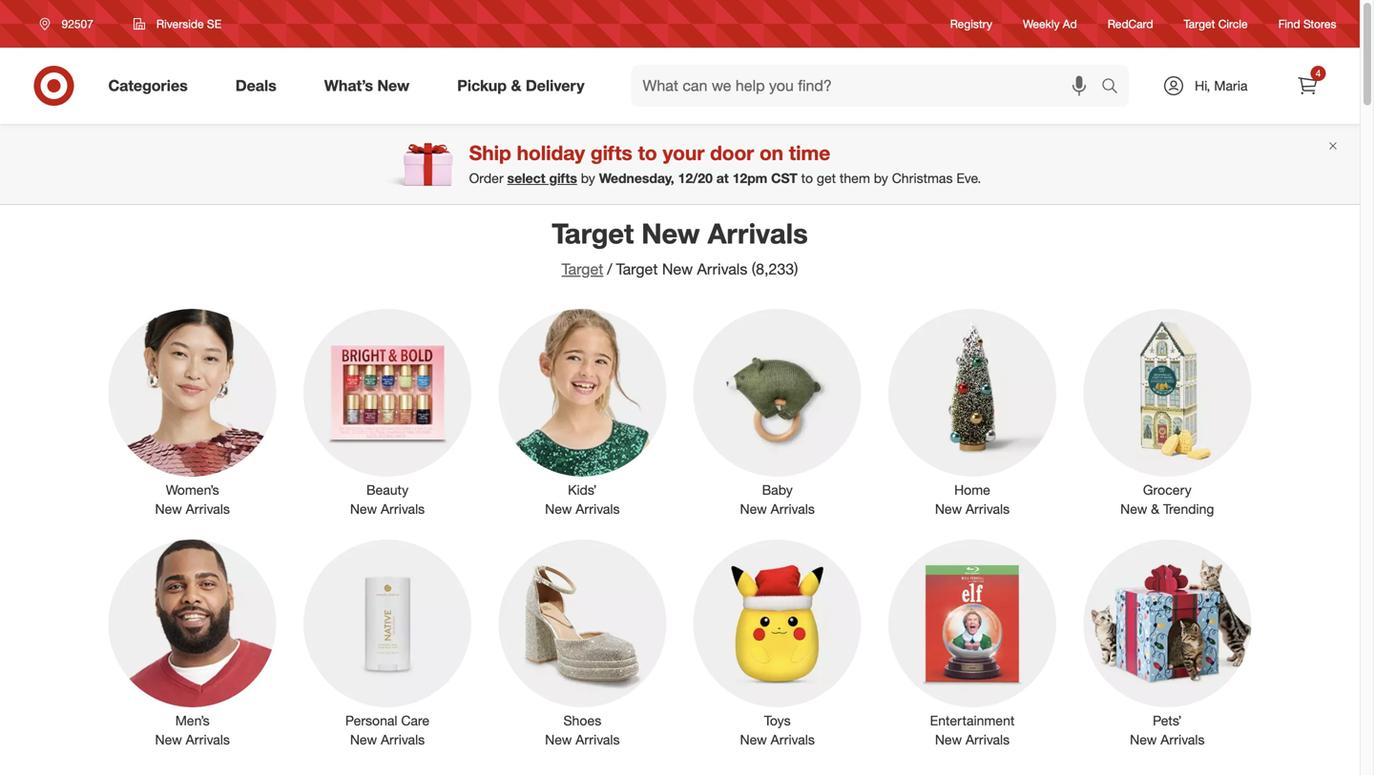 Task type: describe. For each thing, give the bounding box(es) containing it.
92507 button
[[27, 7, 113, 41]]

12pm
[[733, 170, 767, 187]]

new for grocery
[[1121, 501, 1147, 518]]

new for entertainment
[[935, 732, 962, 749]]

categories
[[108, 76, 188, 95]]

target left circle
[[1184, 17, 1215, 31]]

find stores link
[[1278, 16, 1337, 32]]

men's new arrivals
[[155, 713, 230, 749]]

new for women's
[[155, 501, 182, 518]]

christmas
[[892, 170, 953, 187]]

new for shoes
[[545, 732, 572, 749]]

0 horizontal spatial gifts
[[549, 170, 577, 187]]

baby
[[762, 482, 793, 499]]

new for target
[[642, 217, 700, 251]]

12/20
[[678, 170, 713, 187]]

search
[[1093, 78, 1139, 97]]

door
[[710, 141, 754, 165]]

deals link
[[219, 65, 300, 107]]

target left the / at the left of the page
[[562, 260, 603, 279]]

ad
[[1063, 17, 1077, 31]]

target new arrivals target / target new arrivals (8,233)
[[552, 217, 808, 279]]

1 horizontal spatial to
[[801, 170, 813, 187]]

select
[[507, 170, 545, 187]]

arrivals for home
[[966, 501, 1010, 518]]

kids'
[[568, 482, 597, 499]]

arrivals for shoes
[[576, 732, 620, 749]]

grocery
[[1143, 482, 1192, 499]]

time
[[789, 141, 831, 165]]

riverside se
[[156, 17, 221, 31]]

kids' new arrivals
[[545, 482, 620, 518]]

entertainment new arrivals
[[930, 713, 1015, 749]]

arrivals for pets'
[[1161, 732, 1205, 749]]

riverside se button
[[121, 7, 234, 41]]

ship holiday gifts to your door on time order select gifts by wednesday, 12/20 at 12pm cst to get them by christmas eve.
[[469, 141, 981, 187]]

what's
[[324, 76, 373, 95]]

your
[[663, 141, 705, 165]]

maria
[[1214, 77, 1248, 94]]

4
[[1316, 67, 1321, 79]]

weekly ad
[[1023, 17, 1077, 31]]

pickup & delivery
[[457, 76, 585, 95]]

toys new arrivals
[[740, 713, 815, 749]]

se
[[207, 17, 221, 31]]

wednesday,
[[599, 170, 674, 187]]

0 vertical spatial to
[[638, 141, 657, 165]]

trending
[[1163, 501, 1214, 518]]

new for pets'
[[1130, 732, 1157, 749]]

them
[[840, 170, 870, 187]]

circle
[[1218, 17, 1248, 31]]

target circle link
[[1184, 16, 1248, 32]]

0 vertical spatial &
[[511, 76, 521, 95]]

delivery
[[526, 76, 585, 95]]

/
[[607, 260, 612, 279]]

shoes
[[563, 713, 601, 730]]

redcard link
[[1108, 16, 1153, 32]]

new for kids'
[[545, 501, 572, 518]]

pets' new arrivals
[[1130, 713, 1205, 749]]

target up target link
[[552, 217, 634, 251]]

registry link
[[950, 16, 992, 32]]

grocery new & trending
[[1121, 482, 1214, 518]]

categories link
[[92, 65, 212, 107]]

4 link
[[1287, 65, 1329, 107]]

1 by from the left
[[581, 170, 595, 187]]



Task type: locate. For each thing, give the bounding box(es) containing it.
arrivals down kids'
[[576, 501, 620, 518]]

registry
[[950, 17, 992, 31]]

arrivals down entertainment
[[966, 732, 1010, 749]]

hi,
[[1195, 77, 1211, 94]]

new inside 'entertainment new arrivals'
[[935, 732, 962, 749]]

gifts down holiday
[[549, 170, 577, 187]]

arrivals inside "baby new arrivals"
[[771, 501, 815, 518]]

new inside shoes new arrivals
[[545, 732, 572, 749]]

arrivals down toys
[[771, 732, 815, 749]]

find
[[1278, 17, 1300, 31]]

arrivals up (8,233)
[[708, 217, 808, 251]]

0 horizontal spatial to
[[638, 141, 657, 165]]

arrivals down men's
[[186, 732, 230, 749]]

0 vertical spatial gifts
[[591, 141, 632, 165]]

by
[[581, 170, 595, 187], [874, 170, 888, 187]]

1 vertical spatial &
[[1151, 501, 1160, 518]]

beauty new arrivals
[[350, 482, 425, 518]]

new inside personal care new arrivals
[[350, 732, 377, 749]]

arrivals for baby
[[771, 501, 815, 518]]

new inside grocery new & trending
[[1121, 501, 1147, 518]]

new inside the 'home new arrivals'
[[935, 501, 962, 518]]

arrivals inside kids' new arrivals
[[576, 501, 620, 518]]

new down 'shoes'
[[545, 732, 572, 749]]

arrivals down home
[[966, 501, 1010, 518]]

what's new
[[324, 76, 410, 95]]

find stores
[[1278, 17, 1337, 31]]

arrivals down women's
[[186, 501, 230, 518]]

new down entertainment
[[935, 732, 962, 749]]

1 horizontal spatial &
[[1151, 501, 1160, 518]]

new down pets'
[[1130, 732, 1157, 749]]

target circle
[[1184, 17, 1248, 31]]

new down home
[[935, 501, 962, 518]]

shoes new arrivals
[[545, 713, 620, 749]]

new for home
[[935, 501, 962, 518]]

women's new arrivals
[[155, 482, 230, 518]]

arrivals down care
[[381, 732, 425, 749]]

new for toys
[[740, 732, 767, 749]]

target
[[1184, 17, 1215, 31], [552, 217, 634, 251], [562, 260, 603, 279], [616, 260, 658, 279]]

toys
[[764, 713, 791, 730]]

& inside grocery new & trending
[[1151, 501, 1160, 518]]

arrivals for entertainment
[[966, 732, 1010, 749]]

new
[[377, 76, 410, 95], [642, 217, 700, 251], [662, 260, 693, 279], [155, 501, 182, 518], [350, 501, 377, 518], [545, 501, 572, 518], [740, 501, 767, 518], [935, 501, 962, 518], [1121, 501, 1147, 518], [155, 732, 182, 749], [350, 732, 377, 749], [545, 732, 572, 749], [740, 732, 767, 749], [935, 732, 962, 749], [1130, 732, 1157, 749]]

search button
[[1093, 65, 1139, 111]]

pickup & delivery link
[[441, 65, 608, 107]]

arrivals for toys
[[771, 732, 815, 749]]

new inside pets' new arrivals
[[1130, 732, 1157, 749]]

care
[[401, 713, 430, 730]]

weekly ad link
[[1023, 16, 1077, 32]]

riverside
[[156, 17, 204, 31]]

new for baby
[[740, 501, 767, 518]]

arrivals inside personal care new arrivals
[[381, 732, 425, 749]]

arrivals inside women's new arrivals
[[186, 501, 230, 518]]

0 horizontal spatial &
[[511, 76, 521, 95]]

new inside women's new arrivals
[[155, 501, 182, 518]]

new for what's
[[377, 76, 410, 95]]

personal
[[345, 713, 397, 730]]

target right the / at the left of the page
[[616, 260, 658, 279]]

arrivals inside shoes new arrivals
[[576, 732, 620, 749]]

arrivals for beauty
[[381, 501, 425, 518]]

arrivals inside beauty new arrivals
[[381, 501, 425, 518]]

get
[[817, 170, 836, 187]]

men's
[[175, 713, 210, 730]]

at
[[716, 170, 729, 187]]

arrivals down the "beauty"
[[381, 501, 425, 518]]

to left get
[[801, 170, 813, 187]]

arrivals for kids'
[[576, 501, 620, 518]]

to
[[638, 141, 657, 165], [801, 170, 813, 187]]

arrivals for target
[[708, 217, 808, 251]]

arrivals inside pets' new arrivals
[[1161, 732, 1205, 749]]

new down grocery
[[1121, 501, 1147, 518]]

1 horizontal spatial by
[[874, 170, 888, 187]]

entertainment
[[930, 713, 1015, 730]]

to up wednesday,
[[638, 141, 657, 165]]

&
[[511, 76, 521, 95], [1151, 501, 1160, 518]]

new inside "baby new arrivals"
[[740, 501, 767, 518]]

new inside beauty new arrivals
[[350, 501, 377, 518]]

new down personal
[[350, 732, 377, 749]]

arrivals inside toys new arrivals
[[771, 732, 815, 749]]

arrivals down 'shoes'
[[576, 732, 620, 749]]

2 by from the left
[[874, 170, 888, 187]]

arrivals left (8,233)
[[697, 260, 748, 279]]

holiday
[[517, 141, 585, 165]]

women's
[[166, 482, 219, 499]]

pets'
[[1153, 713, 1182, 730]]

by down holiday
[[581, 170, 595, 187]]

hi, maria
[[1195, 77, 1248, 94]]

home
[[954, 482, 990, 499]]

new inside the men's new arrivals
[[155, 732, 182, 749]]

arrivals
[[708, 217, 808, 251], [697, 260, 748, 279], [186, 501, 230, 518], [381, 501, 425, 518], [576, 501, 620, 518], [771, 501, 815, 518], [966, 501, 1010, 518], [186, 732, 230, 749], [381, 732, 425, 749], [576, 732, 620, 749], [771, 732, 815, 749], [966, 732, 1010, 749], [1161, 732, 1205, 749]]

cst
[[771, 170, 798, 187]]

1 horizontal spatial gifts
[[591, 141, 632, 165]]

new inside kids' new arrivals
[[545, 501, 572, 518]]

what's new link
[[308, 65, 433, 107]]

arrivals inside the 'home new arrivals'
[[966, 501, 1010, 518]]

new down 12/20
[[642, 217, 700, 251]]

gifts up wednesday,
[[591, 141, 632, 165]]

arrivals for men's
[[186, 732, 230, 749]]

stores
[[1304, 17, 1337, 31]]

arrivals down pets'
[[1161, 732, 1205, 749]]

new down women's
[[155, 501, 182, 518]]

new down kids'
[[545, 501, 572, 518]]

on
[[760, 141, 783, 165]]

redcard
[[1108, 17, 1153, 31]]

new down baby
[[740, 501, 767, 518]]

arrivals for women's
[[186, 501, 230, 518]]

new down men's
[[155, 732, 182, 749]]

ship
[[469, 141, 511, 165]]

arrivals down baby
[[771, 501, 815, 518]]

0 horizontal spatial by
[[581, 170, 595, 187]]

deals
[[235, 76, 277, 95]]

eve.
[[957, 170, 981, 187]]

new for men's
[[155, 732, 182, 749]]

& right pickup
[[511, 76, 521, 95]]

new for beauty
[[350, 501, 377, 518]]

order
[[469, 170, 504, 187]]

What can we help you find? suggestions appear below search field
[[631, 65, 1106, 107]]

(8,233)
[[752, 260, 798, 279]]

1 vertical spatial gifts
[[549, 170, 577, 187]]

1 vertical spatial to
[[801, 170, 813, 187]]

new inside toys new arrivals
[[740, 732, 767, 749]]

gifts
[[591, 141, 632, 165], [549, 170, 577, 187]]

weekly
[[1023, 17, 1060, 31]]

home new arrivals
[[935, 482, 1010, 518]]

arrivals inside 'entertainment new arrivals'
[[966, 732, 1010, 749]]

new down toys
[[740, 732, 767, 749]]

new right the / at the left of the page
[[662, 260, 693, 279]]

baby new arrivals
[[740, 482, 815, 518]]

& down grocery
[[1151, 501, 1160, 518]]

personal care new arrivals
[[345, 713, 430, 749]]

pickup
[[457, 76, 507, 95]]

by right them
[[874, 170, 888, 187]]

beauty
[[366, 482, 409, 499]]

target link
[[562, 260, 603, 279]]

arrivals inside the men's new arrivals
[[186, 732, 230, 749]]

new right what's
[[377, 76, 410, 95]]

new down the "beauty"
[[350, 501, 377, 518]]

92507
[[62, 17, 93, 31]]



Task type: vqa. For each thing, say whether or not it's contained in the screenshot.
Sale inside $19.99 reg $22.99 Sale
no



